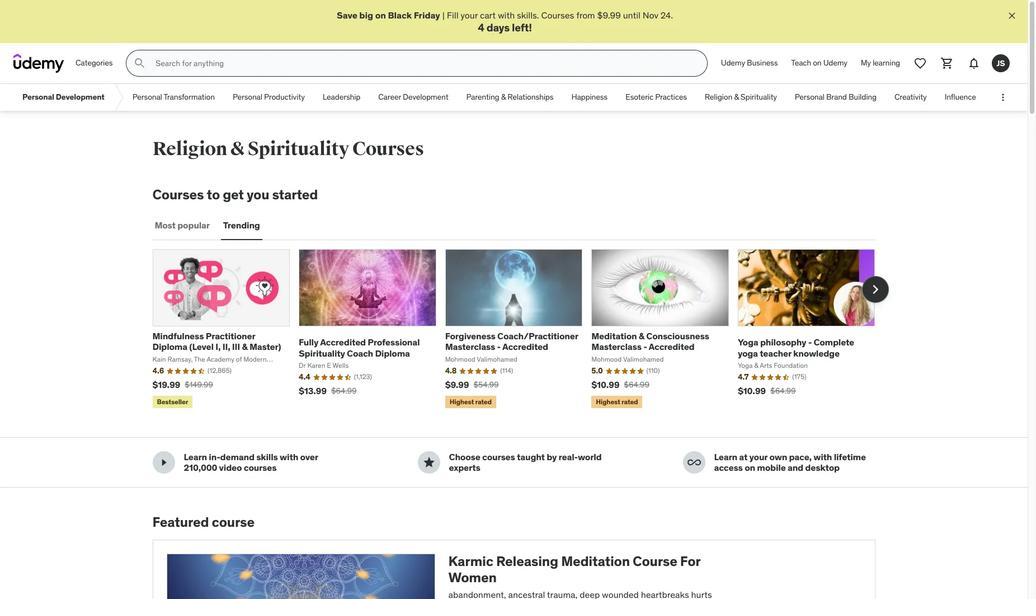 Task type: locate. For each thing, give the bounding box(es) containing it.
$9.99
[[598, 10, 621, 21]]

personal development link
[[13, 84, 114, 111]]

my learning
[[862, 58, 901, 68]]

courses
[[483, 451, 516, 463], [244, 462, 277, 473]]

2 personal from the left
[[133, 92, 162, 102]]

udemy business
[[722, 58, 778, 68]]

featured
[[153, 514, 209, 531]]

on inside save big on black friday | fill your cart with skills. courses from $9.99 until nov 24. 4 days left!
[[376, 10, 386, 21]]

medium image left access
[[688, 456, 701, 469]]

spirituality left coach
[[299, 347, 345, 359]]

submit search image
[[133, 57, 147, 70]]

1 personal from the left
[[22, 92, 54, 102]]

leadership link
[[314, 84, 370, 111]]

courses inside save big on black friday | fill your cart with skills. courses from $9.99 until nov 24. 4 days left!
[[542, 10, 575, 21]]

1 vertical spatial religion
[[153, 137, 227, 161]]

building
[[849, 92, 877, 102]]

0 vertical spatial spirituality
[[741, 92, 778, 102]]

learn
[[184, 451, 207, 463], [715, 451, 738, 463]]

1 horizontal spatial development
[[403, 92, 449, 102]]

1 vertical spatial your
[[750, 451, 768, 463]]

spirituality for religion & spirituality
[[741, 92, 778, 102]]

spirituality
[[741, 92, 778, 102], [248, 137, 349, 161], [299, 347, 345, 359]]

0 horizontal spatial development
[[56, 92, 105, 102]]

1 horizontal spatial diploma
[[375, 347, 410, 359]]

- inside yoga philosophy - complete yoga teacher knowledge
[[809, 337, 812, 348]]

masterclass
[[446, 341, 496, 352], [592, 341, 642, 352]]

brand
[[827, 92, 848, 102]]

karmic releasing meditation course for women link
[[153, 540, 876, 599]]

2 horizontal spatial medium image
[[688, 456, 701, 469]]

0 horizontal spatial diploma
[[153, 341, 188, 352]]

real-
[[559, 451, 578, 463]]

accredited
[[320, 337, 366, 348], [503, 341, 549, 352], [649, 341, 695, 352]]

notifications image
[[968, 57, 982, 70]]

your inside "learn at your own pace, with lifetime access on mobile and desktop"
[[750, 451, 768, 463]]

2 development from the left
[[403, 92, 449, 102]]

left!
[[512, 21, 532, 34]]

influence link
[[937, 84, 986, 111]]

experts
[[449, 462, 481, 473]]

0 horizontal spatial learn
[[184, 451, 207, 463]]

with inside save big on black friday | fill your cart with skills. courses from $9.99 until nov 24. 4 days left!
[[498, 10, 515, 21]]

courses left from
[[542, 10, 575, 21]]

1 horizontal spatial masterclass
[[592, 341, 642, 352]]

1 horizontal spatial medium image
[[422, 456, 436, 469]]

religion
[[705, 92, 733, 102], [153, 137, 227, 161]]

2 horizontal spatial courses
[[542, 10, 575, 21]]

save big on black friday | fill your cart with skills. courses from $9.99 until nov 24. 4 days left!
[[337, 10, 674, 34]]

teach on udemy link
[[785, 50, 855, 77]]

4 personal from the left
[[796, 92, 825, 102]]

mindfulness practitioner diploma (level i, ii, iii & master) link
[[153, 330, 281, 352]]

choose
[[449, 451, 481, 463]]

js link
[[988, 50, 1015, 77]]

2 horizontal spatial with
[[814, 451, 833, 463]]

business
[[748, 58, 778, 68]]

& inside mindfulness practitioner diploma (level i, ii, iii & master)
[[242, 341, 248, 352]]

& right parenting
[[502, 92, 506, 102]]

medium image left experts on the bottom left of the page
[[422, 456, 436, 469]]

1 vertical spatial spirituality
[[248, 137, 349, 161]]

personal down udemy image
[[22, 92, 54, 102]]

philosophy
[[761, 337, 807, 348]]

0 vertical spatial courses
[[542, 10, 575, 21]]

forgiveness
[[446, 330, 496, 342]]

0 horizontal spatial on
[[376, 10, 386, 21]]

religion up 'to'
[[153, 137, 227, 161]]

learn for learn at your own pace, with lifetime access on mobile and desktop
[[715, 451, 738, 463]]

1 vertical spatial meditation
[[562, 553, 630, 570]]

diploma right coach
[[375, 347, 410, 359]]

courses left taught on the bottom of page
[[483, 451, 516, 463]]

religion & spirituality
[[705, 92, 778, 102]]

spirituality inside fully accredited professional spirituality coach diploma
[[299, 347, 345, 359]]

1 horizontal spatial courses
[[483, 451, 516, 463]]

with inside learn in-demand skills with over 210,000 video courses
[[280, 451, 298, 463]]

1 learn from the left
[[184, 451, 207, 463]]

0 horizontal spatial -
[[498, 341, 501, 352]]

personal transformation link
[[124, 84, 224, 111]]

relationships
[[508, 92, 554, 102]]

& left "consciousness"
[[639, 330, 645, 342]]

0 horizontal spatial religion
[[153, 137, 227, 161]]

diploma inside fully accredited professional spirituality coach diploma
[[375, 347, 410, 359]]

1 masterclass from the left
[[446, 341, 496, 352]]

leadership
[[323, 92, 361, 102]]

access
[[715, 462, 743, 473]]

personal left productivity at the top left
[[233, 92, 263, 102]]

your right the at
[[750, 451, 768, 463]]

1 horizontal spatial on
[[745, 462, 756, 473]]

0 horizontal spatial your
[[461, 10, 478, 21]]

0 vertical spatial your
[[461, 10, 478, 21]]

& for religion & spirituality courses
[[231, 137, 245, 161]]

1 horizontal spatial learn
[[715, 451, 738, 463]]

courses up most popular
[[153, 186, 204, 203]]

yoga philosophy - complete yoga teacher knowledge
[[738, 337, 855, 359]]

0 vertical spatial on
[[376, 10, 386, 21]]

parenting
[[467, 92, 500, 102]]

with left over
[[280, 451, 298, 463]]

1 vertical spatial on
[[814, 58, 822, 68]]

mindfulness
[[153, 330, 204, 342]]

with
[[498, 10, 515, 21], [280, 451, 298, 463], [814, 451, 833, 463]]

& down udemy business link
[[735, 92, 739, 102]]

& inside meditation & consciousness masterclass - accredited
[[639, 330, 645, 342]]

on right teach
[[814, 58, 822, 68]]

spirituality up started
[[248, 137, 349, 161]]

most popular
[[155, 220, 210, 231]]

learn left in-
[[184, 451, 207, 463]]

0 horizontal spatial accredited
[[320, 337, 366, 348]]

fully accredited professional spirituality coach diploma link
[[299, 337, 420, 359]]

development down categories dropdown button
[[56, 92, 105, 102]]

for
[[681, 553, 701, 570]]

learn inside "learn at your own pace, with lifetime access on mobile and desktop"
[[715, 451, 738, 463]]

diploma
[[153, 341, 188, 352], [375, 347, 410, 359]]

1 horizontal spatial -
[[644, 341, 648, 352]]

0 horizontal spatial udemy
[[722, 58, 746, 68]]

forgiveness coach/practitioner masterclass - accredited link
[[446, 330, 579, 352]]

& up courses to get you started
[[231, 137, 245, 161]]

0 vertical spatial religion
[[705, 92, 733, 102]]

your inside save big on black friday | fill your cart with skills. courses from $9.99 until nov 24. 4 days left!
[[461, 10, 478, 21]]

started
[[272, 186, 318, 203]]

pace,
[[790, 451, 812, 463]]

development down search for anything text box
[[403, 92, 449, 102]]

udemy business link
[[715, 50, 785, 77]]

nov
[[643, 10, 659, 21]]

1 horizontal spatial your
[[750, 451, 768, 463]]

with up days
[[498, 10, 515, 21]]

to
[[207, 186, 220, 203]]

learn left the at
[[715, 451, 738, 463]]

1 development from the left
[[56, 92, 105, 102]]

1 horizontal spatial religion
[[705, 92, 733, 102]]

courses right video
[[244, 462, 277, 473]]

with right pace,
[[814, 451, 833, 463]]

from
[[577, 10, 596, 21]]

0 horizontal spatial medium image
[[157, 456, 170, 469]]

courses down career
[[353, 137, 424, 161]]

0 horizontal spatial masterclass
[[446, 341, 496, 352]]

religion down udemy business link
[[705, 92, 733, 102]]

udemy left my
[[824, 58, 848, 68]]

skills.
[[517, 10, 540, 21]]

diploma left (level
[[153, 341, 188, 352]]

on left mobile
[[745, 462, 756, 473]]

medium image for learn at your own pace, with lifetime access on mobile and desktop
[[688, 456, 701, 469]]

spirituality down 'business'
[[741, 92, 778, 102]]

2 horizontal spatial accredited
[[649, 341, 695, 352]]

personal right 'arrow pointing to subcategory menu links' icon at the left top of page
[[133, 92, 162, 102]]

personal brand building link
[[787, 84, 886, 111]]

wishlist image
[[914, 57, 928, 70]]

0 horizontal spatial with
[[280, 451, 298, 463]]

1 medium image from the left
[[157, 456, 170, 469]]

meditation & consciousness masterclass - accredited
[[592, 330, 710, 352]]

development for personal development
[[56, 92, 105, 102]]

practitioner
[[206, 330, 255, 342]]

learn for learn in-demand skills with over 210,000 video courses
[[184, 451, 207, 463]]

0 horizontal spatial courses
[[153, 186, 204, 203]]

releasing
[[497, 553, 559, 570]]

2 masterclass from the left
[[592, 341, 642, 352]]

& right iii
[[242, 341, 248, 352]]

personal
[[22, 92, 54, 102], [133, 92, 162, 102], [233, 92, 263, 102], [796, 92, 825, 102]]

personal for personal brand building
[[796, 92, 825, 102]]

courses inside choose courses taught by real-world experts
[[483, 451, 516, 463]]

1 vertical spatial courses
[[353, 137, 424, 161]]

2 learn from the left
[[715, 451, 738, 463]]

3 medium image from the left
[[688, 456, 701, 469]]

learn inside learn in-demand skills with over 210,000 video courses
[[184, 451, 207, 463]]

2 medium image from the left
[[422, 456, 436, 469]]

on right the big
[[376, 10, 386, 21]]

religion for religion & spirituality courses
[[153, 137, 227, 161]]

medium image left 210,000
[[157, 456, 170, 469]]

2 horizontal spatial -
[[809, 337, 812, 348]]

2 vertical spatial on
[[745, 462, 756, 473]]

0 vertical spatial meditation
[[592, 330, 637, 342]]

1 horizontal spatial accredited
[[503, 341, 549, 352]]

esoteric
[[626, 92, 654, 102]]

1 horizontal spatial udemy
[[824, 58, 848, 68]]

on inside "learn at your own pace, with lifetime access on mobile and desktop"
[[745, 462, 756, 473]]

0 horizontal spatial courses
[[244, 462, 277, 473]]

shopping cart with 0 items image
[[941, 57, 955, 70]]

2 vertical spatial spirituality
[[299, 347, 345, 359]]

your right fill
[[461, 10, 478, 21]]

1 horizontal spatial with
[[498, 10, 515, 21]]

3 personal from the left
[[233, 92, 263, 102]]

on
[[376, 10, 386, 21], [814, 58, 822, 68], [745, 462, 756, 473]]

accredited inside meditation & consciousness masterclass - accredited
[[649, 341, 695, 352]]

esoteric practices link
[[617, 84, 696, 111]]

religion for religion & spirituality
[[705, 92, 733, 102]]

transformation
[[164, 92, 215, 102]]

medium image
[[157, 456, 170, 469], [422, 456, 436, 469], [688, 456, 701, 469]]

udemy left 'business'
[[722, 58, 746, 68]]

personal left 'brand'
[[796, 92, 825, 102]]



Task type: describe. For each thing, give the bounding box(es) containing it.
consciousness
[[647, 330, 710, 342]]

& for religion & spirituality
[[735, 92, 739, 102]]

get
[[223, 186, 244, 203]]

accredited inside forgiveness coach/practitioner masterclass - accredited
[[503, 341, 549, 352]]

personal development
[[22, 92, 105, 102]]

desktop
[[806, 462, 840, 473]]

esoteric practices
[[626, 92, 688, 102]]

cart
[[480, 10, 496, 21]]

over
[[300, 451, 318, 463]]

personal for personal transformation
[[133, 92, 162, 102]]

masterclass inside forgiveness coach/practitioner masterclass - accredited
[[446, 341, 496, 352]]

personal productivity link
[[224, 84, 314, 111]]

personal transformation
[[133, 92, 215, 102]]

career
[[379, 92, 401, 102]]

learning
[[873, 58, 901, 68]]

until
[[624, 10, 641, 21]]

learn at your own pace, with lifetime access on mobile and desktop
[[715, 451, 867, 473]]

(level
[[189, 341, 214, 352]]

personal for personal productivity
[[233, 92, 263, 102]]

& for parenting & relationships
[[502, 92, 506, 102]]

courses inside learn in-demand skills with over 210,000 video courses
[[244, 462, 277, 473]]

friday
[[414, 10, 441, 21]]

most popular button
[[153, 212, 212, 239]]

productivity
[[264, 92, 305, 102]]

yoga
[[738, 347, 759, 359]]

knowledge
[[794, 347, 840, 359]]

happiness
[[572, 92, 608, 102]]

video
[[219, 462, 242, 473]]

complete
[[814, 337, 855, 348]]

iii
[[232, 341, 240, 352]]

carousel element
[[153, 249, 889, 411]]

personal for personal development
[[22, 92, 54, 102]]

skills
[[257, 451, 278, 463]]

close image
[[1007, 10, 1019, 21]]

4
[[478, 21, 485, 34]]

black
[[388, 10, 412, 21]]

yoga philosophy - complete yoga teacher knowledge link
[[738, 337, 855, 359]]

with inside "learn at your own pace, with lifetime access on mobile and desktop"
[[814, 451, 833, 463]]

in-
[[209, 451, 220, 463]]

karmic releasing meditation course for women
[[449, 553, 701, 586]]

i,
[[216, 341, 221, 352]]

most
[[155, 220, 176, 231]]

& for meditation & consciousness masterclass - accredited
[[639, 330, 645, 342]]

meditation inside karmic releasing meditation course for women
[[562, 553, 630, 570]]

parenting & relationships link
[[458, 84, 563, 111]]

career development link
[[370, 84, 458, 111]]

parenting & relationships
[[467, 92, 554, 102]]

popular
[[178, 220, 210, 231]]

accredited inside fully accredited professional spirituality coach diploma
[[320, 337, 366, 348]]

spirituality for religion & spirituality courses
[[248, 137, 349, 161]]

and
[[788, 462, 804, 473]]

at
[[740, 451, 748, 463]]

learn in-demand skills with over 210,000 video courses
[[184, 451, 318, 473]]

master)
[[250, 341, 281, 352]]

fill
[[447, 10, 459, 21]]

js
[[998, 58, 1006, 68]]

arrow pointing to subcategory menu links image
[[114, 84, 124, 111]]

development for career development
[[403, 92, 449, 102]]

mindfulness practitioner diploma (level i, ii, iii & master)
[[153, 330, 281, 352]]

course
[[212, 514, 255, 531]]

medium image for choose courses taught by real-world experts
[[422, 456, 436, 469]]

masterclass inside meditation & consciousness masterclass - accredited
[[592, 341, 642, 352]]

udemy image
[[13, 54, 64, 73]]

world
[[578, 451, 602, 463]]

meditation inside meditation & consciousness masterclass - accredited
[[592, 330, 637, 342]]

teacher
[[760, 347, 792, 359]]

career development
[[379, 92, 449, 102]]

trending button
[[221, 212, 262, 239]]

big
[[360, 10, 374, 21]]

demand
[[220, 451, 255, 463]]

medium image for learn in-demand skills with over 210,000 video courses
[[157, 456, 170, 469]]

religion & spirituality link
[[696, 84, 787, 111]]

meditation & consciousness masterclass - accredited link
[[592, 330, 710, 352]]

personal brand building
[[796, 92, 877, 102]]

coach
[[347, 347, 373, 359]]

you
[[247, 186, 270, 203]]

by
[[547, 451, 557, 463]]

categories
[[76, 58, 113, 68]]

fully accredited professional spirituality coach diploma
[[299, 337, 420, 359]]

creativity
[[895, 92, 928, 102]]

fully
[[299, 337, 319, 348]]

more subcategory menu links image
[[998, 92, 1010, 103]]

210,000
[[184, 462, 217, 473]]

creativity link
[[886, 84, 937, 111]]

2 horizontal spatial on
[[814, 58, 822, 68]]

Search for anything text field
[[154, 54, 694, 73]]

24.
[[661, 10, 674, 21]]

1 horizontal spatial courses
[[353, 137, 424, 161]]

1 udemy from the left
[[722, 58, 746, 68]]

next image
[[867, 281, 885, 299]]

taught
[[517, 451, 545, 463]]

|
[[443, 10, 445, 21]]

trending
[[223, 220, 260, 231]]

ii,
[[223, 341, 230, 352]]

my learning link
[[855, 50, 908, 77]]

courses to get you started
[[153, 186, 318, 203]]

coach/practitioner
[[498, 330, 579, 342]]

- inside meditation & consciousness masterclass - accredited
[[644, 341, 648, 352]]

religion & spirituality courses
[[153, 137, 424, 161]]

2 vertical spatial courses
[[153, 186, 204, 203]]

professional
[[368, 337, 420, 348]]

days
[[487, 21, 510, 34]]

influence
[[946, 92, 977, 102]]

teach on udemy
[[792, 58, 848, 68]]

- inside forgiveness coach/practitioner masterclass - accredited
[[498, 341, 501, 352]]

karmic
[[449, 553, 494, 570]]

forgiveness coach/practitioner masterclass - accredited
[[446, 330, 579, 352]]

lifetime
[[835, 451, 867, 463]]

diploma inside mindfulness practitioner diploma (level i, ii, iii & master)
[[153, 341, 188, 352]]

practices
[[656, 92, 688, 102]]

2 udemy from the left
[[824, 58, 848, 68]]

featured course
[[153, 514, 255, 531]]

happiness link
[[563, 84, 617, 111]]



Task type: vqa. For each thing, say whether or not it's contained in the screenshot.
effort
no



